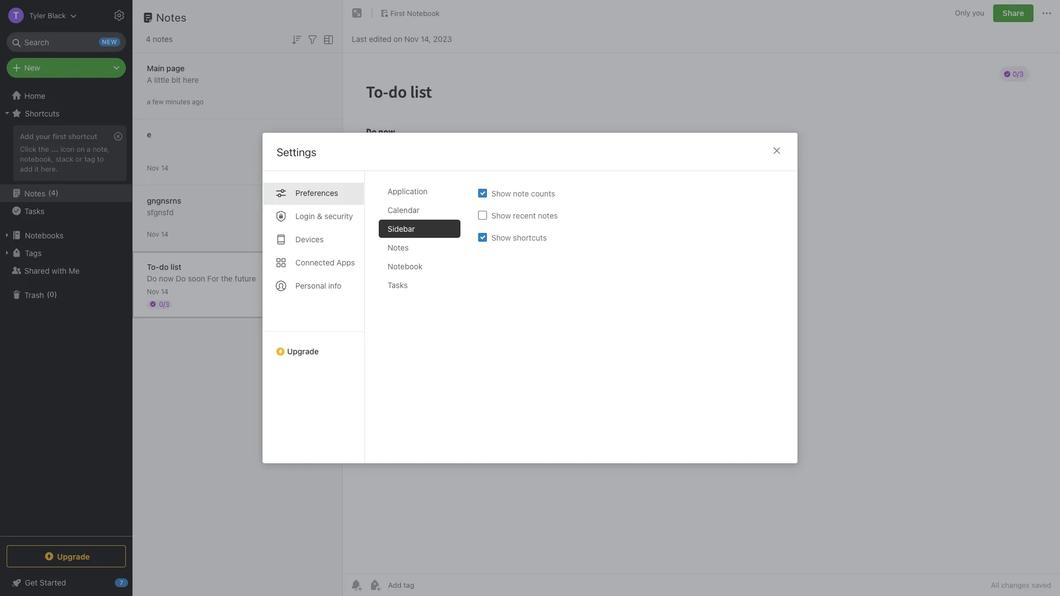 Task type: locate. For each thing, give the bounding box(es) containing it.
0 vertical spatial on
[[394, 34, 402, 43]]

upgrade button
[[263, 331, 364, 361], [7, 545, 126, 568]]

notes inside notes ( 4 )
[[24, 189, 45, 198]]

1 vertical spatial )
[[54, 290, 57, 299]]

a inside icon on a note, notebook, stack or tag to add it here.
[[87, 145, 91, 153]]

nov
[[405, 34, 419, 43], [147, 164, 159, 172], [147, 230, 159, 238], [147, 287, 159, 296]]

0 horizontal spatial upgrade
[[57, 552, 90, 561]]

14 down sfgnsfd
[[161, 230, 168, 238]]

tags button
[[0, 244, 132, 262]]

future
[[235, 274, 256, 283]]

2 vertical spatial notes
[[388, 243, 409, 252]]

shortcuts
[[513, 233, 547, 242]]

ago
[[192, 97, 204, 106]]

2023
[[433, 34, 452, 43]]

0 vertical spatial notes
[[156, 11, 187, 24]]

1 vertical spatial 4
[[51, 188, 56, 197]]

2 horizontal spatial notes
[[388, 243, 409, 252]]

1 vertical spatial notebook
[[388, 262, 422, 271]]

4 up main
[[146, 34, 151, 44]]

1 vertical spatial nov 14
[[147, 230, 168, 238]]

1 show from the top
[[491, 189, 511, 198]]

your
[[35, 132, 51, 141]]

the right the for
[[221, 274, 233, 283]]

1 vertical spatial the
[[221, 274, 233, 283]]

application tab
[[379, 182, 460, 200]]

tasks down notes ( 4 )
[[24, 206, 44, 216]]

notebooks link
[[0, 226, 132, 244]]

tree containing home
[[0, 87, 133, 536]]

notes tab
[[379, 239, 460, 257]]

nov inside note window element
[[405, 34, 419, 43]]

add tag image
[[368, 579, 382, 592]]

0 vertical spatial the
[[38, 145, 49, 153]]

1 horizontal spatial tasks
[[388, 280, 408, 290]]

on
[[394, 34, 402, 43], [76, 145, 85, 153]]

Note Editor text field
[[343, 53, 1060, 574]]

1 horizontal spatial a
[[147, 97, 151, 106]]

1 horizontal spatial 4
[[146, 34, 151, 44]]

nov 14 up 0/3
[[147, 287, 168, 296]]

1 horizontal spatial do
[[176, 274, 186, 283]]

share
[[1003, 8, 1024, 18]]

notes up 4 notes at the top
[[156, 11, 187, 24]]

all changes saved
[[991, 581, 1051, 590]]

0 vertical spatial a
[[147, 97, 151, 106]]

nov left the 14,
[[405, 34, 419, 43]]

2 show from the top
[[491, 211, 511, 220]]

show right show shortcuts option
[[491, 233, 511, 242]]

tasks down notebook tab
[[388, 280, 408, 290]]

click the ...
[[20, 145, 58, 153]]

group
[[0, 122, 132, 186]]

2 nov 14 from the top
[[147, 230, 168, 238]]

do
[[159, 262, 169, 271]]

4 up tasks button
[[51, 188, 56, 197]]

0 horizontal spatial tab list
[[263, 171, 365, 463]]

14 up gngnsrns
[[161, 164, 168, 172]]

14
[[161, 164, 168, 172], [161, 230, 168, 238], [161, 287, 168, 296]]

minutes
[[165, 97, 190, 106]]

notes up main page
[[153, 34, 173, 44]]

notebook inside tab
[[388, 262, 422, 271]]

&
[[317, 211, 322, 221]]

0 vertical spatial upgrade
[[287, 347, 319, 356]]

3 14 from the top
[[161, 287, 168, 296]]

1 vertical spatial (
[[47, 290, 50, 299]]

note
[[513, 189, 529, 198]]

2 14 from the top
[[161, 230, 168, 238]]

close image
[[770, 144, 783, 157]]

last edited on nov 14, 2023
[[352, 34, 452, 43]]

1 vertical spatial notes
[[24, 189, 45, 198]]

the left ...
[[38, 145, 49, 153]]

a little bit here
[[147, 75, 199, 84]]

home link
[[0, 87, 133, 104]]

nov down sfgnsfd
[[147, 230, 159, 238]]

show recent notes
[[491, 211, 558, 220]]

0 vertical spatial show
[[491, 189, 511, 198]]

0 vertical spatial 4
[[146, 34, 151, 44]]

0 horizontal spatial the
[[38, 145, 49, 153]]

login
[[295, 211, 315, 221]]

) inside the trash ( 0 )
[[54, 290, 57, 299]]

1 vertical spatial upgrade button
[[7, 545, 126, 568]]

tags
[[25, 248, 42, 258]]

( inside notes ( 4 )
[[48, 188, 51, 197]]

1 vertical spatial on
[[76, 145, 85, 153]]

tab list containing preferences
[[263, 171, 365, 463]]

1 horizontal spatial upgrade button
[[263, 331, 364, 361]]

show
[[491, 189, 511, 198], [491, 211, 511, 220], [491, 233, 511, 242]]

do down list
[[176, 274, 186, 283]]

saved
[[1032, 581, 1051, 590]]

(
[[48, 188, 51, 197], [47, 290, 50, 299]]

sidebar
[[388, 224, 415, 234]]

do
[[147, 274, 157, 283], [176, 274, 186, 283]]

to-do list do now do soon for the future
[[147, 262, 256, 283]]

0 vertical spatial nov 14
[[147, 164, 168, 172]]

1 vertical spatial a
[[87, 145, 91, 153]]

1 vertical spatial show
[[491, 211, 511, 220]]

tab list containing application
[[379, 182, 469, 463]]

2 vertical spatial nov 14
[[147, 287, 168, 296]]

1 vertical spatial upgrade
[[57, 552, 90, 561]]

on right edited
[[394, 34, 402, 43]]

0 horizontal spatial upgrade button
[[7, 545, 126, 568]]

0 horizontal spatial 4
[[51, 188, 56, 197]]

0 horizontal spatial on
[[76, 145, 85, 153]]

show right show note counts option
[[491, 189, 511, 198]]

a up 'tag'
[[87, 145, 91, 153]]

only you
[[955, 8, 984, 17]]

group inside tree
[[0, 122, 132, 186]]

1 horizontal spatial upgrade
[[287, 347, 319, 356]]

stack
[[55, 155, 73, 163]]

the inside group
[[38, 145, 49, 153]]

connected
[[295, 258, 334, 267]]

notes down sidebar
[[388, 243, 409, 252]]

show for show shortcuts
[[491, 233, 511, 242]]

for
[[207, 274, 219, 283]]

14 up 0/3
[[161, 287, 168, 296]]

0 horizontal spatial tasks
[[24, 206, 44, 216]]

a
[[147, 75, 152, 84]]

0 vertical spatial upgrade button
[[263, 331, 364, 361]]

0 horizontal spatial notes
[[24, 189, 45, 198]]

last
[[352, 34, 367, 43]]

...
[[51, 145, 58, 153]]

( down here.
[[48, 188, 51, 197]]

1 vertical spatial 14
[[161, 230, 168, 238]]

e
[[147, 129, 151, 139]]

) for trash
[[54, 290, 57, 299]]

0 horizontal spatial a
[[87, 145, 91, 153]]

share button
[[993, 4, 1034, 22]]

home
[[24, 91, 45, 100]]

notes inside tab
[[388, 243, 409, 252]]

a
[[147, 97, 151, 106], [87, 145, 91, 153]]

security
[[324, 211, 353, 221]]

) inside notes ( 4 )
[[56, 188, 59, 197]]

icon
[[60, 145, 74, 153]]

tab list for show note counts
[[379, 182, 469, 463]]

personal
[[295, 281, 326, 290]]

2 vertical spatial show
[[491, 233, 511, 242]]

nov 14 down sfgnsfd
[[147, 230, 168, 238]]

notebook right first at left
[[407, 9, 440, 17]]

upgrade inside tab list
[[287, 347, 319, 356]]

1 nov 14 from the top
[[147, 164, 168, 172]]

tree
[[0, 87, 133, 536]]

do down to-
[[147, 274, 157, 283]]

a left few
[[147, 97, 151, 106]]

tasks
[[24, 206, 44, 216], [388, 280, 408, 290]]

2 vertical spatial 14
[[161, 287, 168, 296]]

0 vertical spatial 14
[[161, 164, 168, 172]]

here
[[183, 75, 199, 84]]

2 do from the left
[[176, 274, 186, 283]]

group containing add your first shortcut
[[0, 122, 132, 186]]

info
[[328, 281, 342, 290]]

1 vertical spatial notes
[[538, 211, 558, 220]]

0 vertical spatial (
[[48, 188, 51, 197]]

the
[[38, 145, 49, 153], [221, 274, 233, 283]]

new button
[[7, 58, 126, 78]]

4
[[146, 34, 151, 44], [51, 188, 56, 197]]

None search field
[[14, 32, 118, 52]]

on up or
[[76, 145, 85, 153]]

notes down counts in the right top of the page
[[538, 211, 558, 220]]

0 vertical spatial )
[[56, 188, 59, 197]]

1 horizontal spatial notes
[[538, 211, 558, 220]]

show right show recent notes option
[[491, 211, 511, 220]]

1 14 from the top
[[161, 164, 168, 172]]

0 vertical spatial tasks
[[24, 206, 44, 216]]

0 horizontal spatial notes
[[153, 34, 173, 44]]

notes down it
[[24, 189, 45, 198]]

note,
[[93, 145, 110, 153]]

notebook tab
[[379, 257, 460, 276]]

4 inside notes ( 4 )
[[51, 188, 56, 197]]

1 horizontal spatial the
[[221, 274, 233, 283]]

tab list
[[263, 171, 365, 463], [379, 182, 469, 463]]

notebook
[[407, 9, 440, 17], [388, 262, 422, 271]]

page
[[166, 63, 185, 73]]

counts
[[531, 189, 555, 198]]

shortcut
[[68, 132, 97, 141]]

14 for e
[[161, 164, 168, 172]]

( right 'trash'
[[47, 290, 50, 299]]

0 vertical spatial notebook
[[407, 9, 440, 17]]

notebook inside button
[[407, 9, 440, 17]]

nov up 0/3
[[147, 287, 159, 296]]

expand note image
[[351, 7, 364, 20]]

nov 14 up gngnsrns
[[147, 164, 168, 172]]

notebook down notes tab
[[388, 262, 422, 271]]

0 vertical spatial notes
[[153, 34, 173, 44]]

1 vertical spatial tasks
[[388, 280, 408, 290]]

1 horizontal spatial notes
[[156, 11, 187, 24]]

changes
[[1001, 581, 1030, 590]]

( inside the trash ( 0 )
[[47, 290, 50, 299]]

) up tasks button
[[56, 188, 59, 197]]

first notebook
[[390, 9, 440, 17]]

upgrade for the upgrade popup button within tab list
[[287, 347, 319, 356]]

nov 14 for e
[[147, 164, 168, 172]]

)
[[56, 188, 59, 197], [54, 290, 57, 299]]

4 inside note list element
[[146, 34, 151, 44]]

Search text field
[[14, 32, 118, 52]]

note window element
[[343, 0, 1060, 596]]

tasks inside button
[[24, 206, 44, 216]]

) right 'trash'
[[54, 290, 57, 299]]

1 horizontal spatial on
[[394, 34, 402, 43]]

Show note counts checkbox
[[478, 189, 487, 198]]

1 horizontal spatial tab list
[[379, 182, 469, 463]]

connected apps
[[295, 258, 355, 267]]

on inside icon on a note, notebook, stack or tag to add it here.
[[76, 145, 85, 153]]

add
[[20, 132, 34, 141]]

3 show from the top
[[491, 233, 511, 242]]

show note counts
[[491, 189, 555, 198]]

recent
[[513, 211, 536, 220]]

0 horizontal spatial do
[[147, 274, 157, 283]]



Task type: vqa. For each thing, say whether or not it's contained in the screenshot.
option
no



Task type: describe. For each thing, give the bounding box(es) containing it.
) for notes
[[56, 188, 59, 197]]

add
[[20, 164, 33, 173]]

shared with me link
[[0, 262, 132, 279]]

list
[[171, 262, 181, 271]]

little
[[154, 75, 169, 84]]

apps
[[337, 258, 355, 267]]

tag
[[84, 155, 95, 163]]

calendar
[[388, 205, 420, 215]]

notes ( 4 )
[[24, 188, 59, 198]]

shortcuts button
[[0, 104, 132, 122]]

calendar tab
[[379, 201, 460, 219]]

14,
[[421, 34, 431, 43]]

tasks tab
[[379, 276, 460, 294]]

notes inside note list element
[[156, 11, 187, 24]]

now
[[159, 274, 174, 283]]

few
[[152, 97, 164, 106]]

tasks inside tab
[[388, 280, 408, 290]]

personal info
[[295, 281, 342, 290]]

expand tags image
[[3, 248, 12, 257]]

show for show recent notes
[[491, 211, 511, 220]]

sidebar tab
[[379, 220, 460, 238]]

4 notes
[[146, 34, 173, 44]]

Show recent notes checkbox
[[478, 211, 487, 220]]

you
[[972, 8, 984, 17]]

shortcuts
[[25, 108, 60, 118]]

new
[[24, 63, 40, 72]]

main
[[147, 63, 164, 73]]

soon
[[188, 274, 205, 283]]

nov 14 for gngnsrns
[[147, 230, 168, 238]]

3 nov 14 from the top
[[147, 287, 168, 296]]

upgrade button inside tab list
[[263, 331, 364, 361]]

shared with me
[[24, 266, 80, 275]]

settings
[[277, 146, 317, 158]]

trash ( 0 )
[[24, 290, 57, 300]]

first
[[390, 9, 405, 17]]

only
[[955, 8, 970, 17]]

devices
[[295, 235, 324, 244]]

on inside note window element
[[394, 34, 402, 43]]

1 do from the left
[[147, 274, 157, 283]]

tasks button
[[0, 202, 132, 220]]

gngnsrns sfgnsfd
[[147, 196, 181, 217]]

show shortcuts
[[491, 233, 547, 242]]

notes inside note list element
[[153, 34, 173, 44]]

add a reminder image
[[349, 579, 363, 592]]

( for notes
[[48, 188, 51, 197]]

main page
[[147, 63, 185, 73]]

sfgnsfd
[[147, 207, 174, 217]]

edited
[[369, 34, 391, 43]]

tab list for calendar
[[263, 171, 365, 463]]

all
[[991, 581, 999, 590]]

here.
[[41, 164, 58, 173]]

a few minutes ago
[[147, 97, 204, 106]]

show for show note counts
[[491, 189, 511, 198]]

the inside to-do list do now do soon for the future
[[221, 274, 233, 283]]

login & security
[[295, 211, 353, 221]]

click
[[20, 145, 36, 153]]

first notebook button
[[377, 6, 444, 21]]

preferences
[[295, 188, 338, 198]]

to-
[[147, 262, 159, 271]]

to
[[97, 155, 104, 163]]

me
[[69, 266, 80, 275]]

a inside note list element
[[147, 97, 151, 106]]

icon on a note, notebook, stack or tag to add it here.
[[20, 145, 110, 173]]

note list element
[[133, 0, 343, 596]]

trash
[[24, 290, 44, 300]]

shared
[[24, 266, 50, 275]]

bit
[[172, 75, 181, 84]]

14 for gngnsrns
[[161, 230, 168, 238]]

notebooks
[[25, 231, 64, 240]]

gngnsrns
[[147, 196, 181, 205]]

add your first shortcut
[[20, 132, 97, 141]]

it
[[34, 164, 39, 173]]

first
[[53, 132, 66, 141]]

notebook,
[[20, 155, 54, 163]]

0/3
[[159, 300, 169, 308]]

settings image
[[113, 9, 126, 22]]

with
[[52, 266, 67, 275]]

application
[[388, 187, 428, 196]]

nov down the e
[[147, 164, 159, 172]]

Show shortcuts checkbox
[[478, 233, 487, 242]]

0
[[50, 290, 54, 299]]

or
[[75, 155, 82, 163]]

expand notebooks image
[[3, 231, 12, 240]]

upgrade for leftmost the upgrade popup button
[[57, 552, 90, 561]]

( for trash
[[47, 290, 50, 299]]



